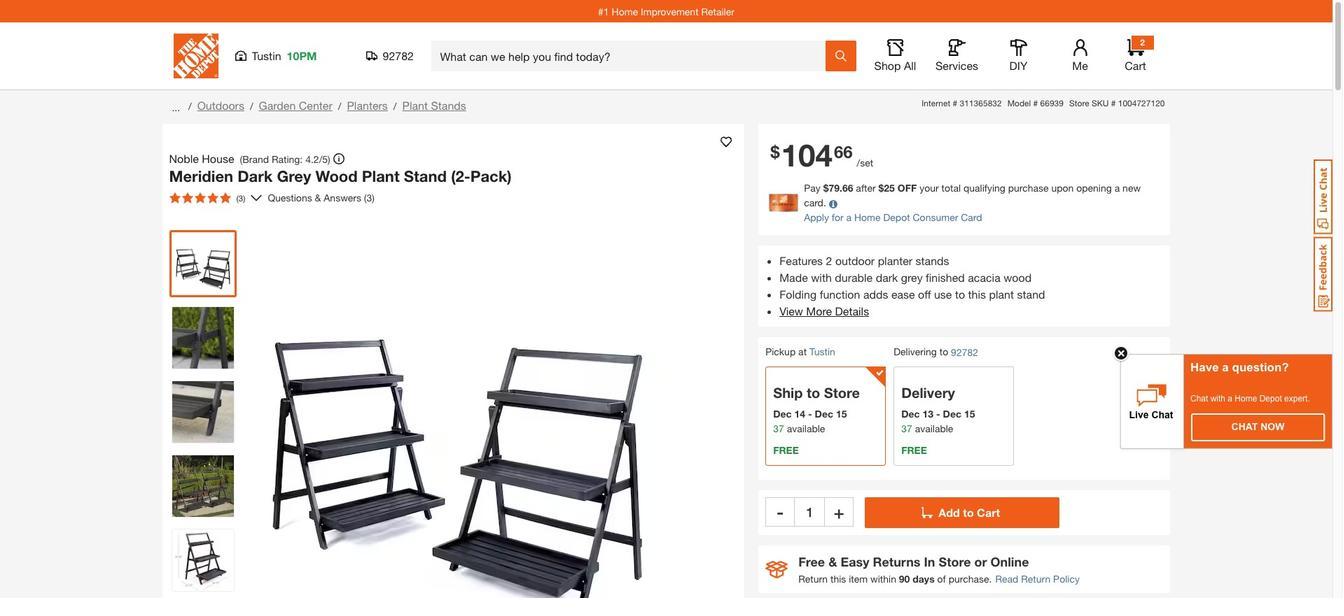 Task type: vqa. For each thing, say whether or not it's contained in the screenshot.


Task type: describe. For each thing, give the bounding box(es) containing it.
/set
[[857, 157, 874, 169]]

planter
[[878, 255, 913, 268]]

- inside "button"
[[777, 503, 784, 523]]

details
[[835, 305, 869, 318]]

noble house
[[169, 152, 234, 165]]

92782 button
[[366, 49, 414, 63]]

free & easy returns in store or online return this item within 90 days of purchase. read return policy
[[799, 555, 1080, 586]]

1 # from the left
[[953, 98, 958, 109]]

noble
[[169, 152, 199, 165]]

icon image
[[766, 562, 788, 579]]

plant inside ... / outdoors / garden center / planters / plant stands
[[402, 99, 428, 112]]

finished
[[926, 271, 965, 285]]

...
[[172, 101, 180, 113]]

apply for a home depot consumer card link
[[804, 212, 982, 224]]

shop all button
[[873, 39, 918, 73]]

37 inside the ship to store dec 14 - dec 15 37 available
[[773, 423, 784, 435]]

outdoors
[[197, 99, 244, 112]]

item
[[849, 574, 868, 586]]

1 vertical spatial with
[[1211, 395, 1226, 404]]

outdoor
[[836, 255, 875, 268]]

tustin button
[[810, 346, 835, 358]]

shop
[[875, 59, 901, 72]]

questions
[[268, 192, 312, 204]]

now
[[1261, 422, 1285, 433]]

home for chat with a home depot expert.
[[1235, 395, 1258, 404]]

home for apply for a home depot consumer card
[[854, 212, 881, 224]]

policy
[[1053, 574, 1080, 586]]

meridien dark grey wood plant stand (2-pack)
[[169, 167, 512, 186]]

chat now
[[1232, 422, 1285, 433]]

- inside the ship to store dec 14 - dec 15 37 available
[[808, 409, 812, 420]]

meridien
[[169, 167, 233, 186]]

104
[[781, 137, 833, 174]]

14
[[795, 409, 806, 420]]

1 dec from the left
[[773, 409, 792, 420]]

3 dec from the left
[[902, 409, 920, 420]]

for
[[832, 212, 844, 224]]

/5)
[[319, 153, 330, 165]]

apply now image
[[769, 194, 804, 212]]

4.2
[[305, 153, 319, 165]]

available inside the ship to store dec 14 - dec 15 37 available
[[787, 423, 825, 435]]

delivering
[[894, 346, 937, 358]]

pay $ 79.66 after $ 25 off
[[804, 182, 917, 194]]

card
[[961, 212, 982, 224]]

2 horizontal spatial $
[[879, 182, 884, 194]]

house
[[202, 152, 234, 165]]

92782 inside "delivering to 92782"
[[951, 347, 978, 359]]

2 dec from the left
[[815, 409, 833, 420]]

improvement
[[641, 5, 699, 17]]

0 vertical spatial home
[[612, 5, 638, 17]]

depot for consumer
[[884, 212, 910, 224]]

expert.
[[1285, 395, 1310, 404]]

37 inside delivery dec 13 - dec 15 37 available
[[902, 423, 912, 435]]

(3) inside "button"
[[236, 193, 245, 203]]

all
[[904, 59, 916, 72]]

in
[[924, 555, 935, 570]]

durable
[[835, 271, 873, 285]]

ship to store dec 14 - dec 15 37 available
[[773, 385, 860, 435]]

shop all
[[875, 59, 916, 72]]

purchase
[[1008, 182, 1049, 194]]

(brand
[[240, 153, 269, 165]]

stands
[[916, 255, 949, 268]]

92782 inside "button"
[[383, 49, 414, 62]]

to for 92782
[[940, 346, 949, 358]]

add to cart button
[[865, 498, 1060, 529]]

this inside free & easy returns in store or online return this item within 90 days of purchase. read return policy
[[831, 574, 846, 586]]

chat with a home depot expert.
[[1191, 395, 1310, 404]]

(brand rating: 4.2 /5)
[[240, 153, 330, 165]]

5 stars image
[[169, 192, 231, 203]]

noble house plant stands 66939 c3.1 image
[[172, 307, 234, 369]]

tustin 10pm
[[252, 49, 317, 62]]

returns
[[873, 555, 921, 570]]

diy
[[1010, 59, 1028, 72]]

apply for a home depot consumer card
[[804, 212, 982, 224]]

online
[[991, 555, 1029, 570]]

1 return from the left
[[799, 574, 828, 586]]

chat now link
[[1192, 415, 1324, 441]]

me button
[[1058, 39, 1103, 73]]

2 horizontal spatial store
[[1070, 98, 1090, 109]]

(2-
[[451, 167, 470, 186]]

noble house plant stands 66939 4f.2 image
[[172, 381, 234, 443]]

qualifying
[[964, 182, 1006, 194]]

store inside free & easy returns in store or online return this item within 90 days of purchase. read return policy
[[939, 555, 971, 570]]

purchase.
[[949, 574, 992, 586]]

after
[[856, 182, 876, 194]]

1 / from the left
[[188, 100, 192, 112]]

outdoors link
[[197, 99, 244, 112]]

internet # 311365832 model # 66939 store sku # 1004727120
[[922, 98, 1165, 109]]

view more details link
[[780, 305, 869, 318]]

answers
[[324, 192, 361, 204]]

... / outdoors / garden center / planters / plant stands
[[169, 99, 466, 113]]

stand
[[1017, 288, 1045, 301]]

to inside features 2 outdoor planter stands made with durable dark grey finished acacia wood folding function adds ease off use to this plant stand view more details
[[955, 288, 965, 301]]

2 # from the left
[[1034, 98, 1038, 109]]

days
[[913, 574, 935, 586]]

off
[[898, 182, 917, 194]]

adds
[[864, 288, 888, 301]]

2 return from the left
[[1021, 574, 1051, 586]]

311365832
[[960, 98, 1002, 109]]

model
[[1008, 98, 1031, 109]]

to for cart
[[963, 507, 974, 520]]

or
[[975, 555, 987, 570]]

- button
[[766, 498, 795, 528]]

free for to
[[773, 445, 799, 457]]

internet
[[922, 98, 951, 109]]

3 # from the left
[[1111, 98, 1116, 109]]

1 horizontal spatial cart
[[1125, 59, 1146, 72]]

pay
[[804, 182, 821, 194]]

+ button
[[825, 498, 854, 528]]



Task type: locate. For each thing, give the bounding box(es) containing it.
feedback link image
[[1314, 237, 1333, 312]]

have
[[1191, 362, 1219, 375]]

1 vertical spatial 92782
[[951, 347, 978, 359]]

cart inside button
[[977, 507, 1000, 520]]

return down free
[[799, 574, 828, 586]]

1 horizontal spatial (3)
[[364, 192, 375, 204]]

1 horizontal spatial 37
[[902, 423, 912, 435]]

1 vertical spatial cart
[[977, 507, 1000, 520]]

grey
[[901, 271, 923, 285]]

66
[[834, 142, 853, 162]]

# right sku
[[1111, 98, 1116, 109]]

0 horizontal spatial store
[[824, 385, 860, 402]]

66939
[[1041, 98, 1064, 109]]

2 vertical spatial home
[[1235, 395, 1258, 404]]

with right chat
[[1211, 395, 1226, 404]]

this inside features 2 outdoor planter stands made with durable dark grey finished acacia wood folding function adds ease off use to this plant stand view more details
[[968, 288, 986, 301]]

plant
[[989, 288, 1014, 301]]

a right have on the right of the page
[[1222, 362, 1229, 375]]

&
[[315, 192, 321, 204], [829, 555, 837, 570]]

1 vertical spatial store
[[824, 385, 860, 402]]

1 horizontal spatial available
[[915, 423, 953, 435]]

1 horizontal spatial with
[[1211, 395, 1226, 404]]

read
[[996, 574, 1019, 586]]

0 vertical spatial 92782
[[383, 49, 414, 62]]

What can we help you find today? search field
[[440, 41, 825, 71]]

pickup
[[766, 346, 796, 358]]

& for answers
[[315, 192, 321, 204]]

90
[[899, 574, 910, 586]]

garden center link
[[259, 99, 333, 112]]

a left new
[[1115, 182, 1120, 194]]

questions & answers (3)
[[268, 192, 375, 204]]

features
[[780, 255, 823, 268]]

#1
[[598, 5, 609, 17]]

off
[[918, 288, 931, 301]]

available down 14
[[787, 423, 825, 435]]

to for store
[[807, 385, 820, 402]]

features 2 outdoor planter stands made with durable dark grey finished acacia wood folding function adds ease off use to this plant stand view more details
[[780, 255, 1045, 318]]

4 / from the left
[[394, 100, 397, 112]]

noble house plant stands 66939 64.0 image
[[172, 233, 234, 295]]

0 horizontal spatial return
[[799, 574, 828, 586]]

a right chat
[[1228, 395, 1233, 404]]

37 down delivery
[[902, 423, 912, 435]]

0 horizontal spatial depot
[[884, 212, 910, 224]]

depot left expert.
[[1260, 395, 1282, 404]]

2 free from the left
[[902, 445, 927, 457]]

a right for
[[846, 212, 852, 224]]

2 up 1004727120
[[1140, 37, 1145, 48]]

15
[[836, 409, 847, 420], [964, 409, 975, 420]]

function
[[820, 288, 860, 301]]

0 horizontal spatial with
[[811, 271, 832, 285]]

92782 right delivering
[[951, 347, 978, 359]]

more
[[806, 305, 832, 318]]

a
[[1115, 182, 1120, 194], [846, 212, 852, 224], [1222, 362, 1229, 375], [1228, 395, 1233, 404]]

to inside button
[[963, 507, 974, 520]]

0 vertical spatial tustin
[[252, 49, 281, 62]]

0 horizontal spatial $
[[771, 142, 780, 162]]

folding
[[780, 288, 817, 301]]

$ right after
[[879, 182, 884, 194]]

None field
[[795, 498, 825, 528]]

(3) right answers
[[364, 192, 375, 204]]

1 horizontal spatial $
[[823, 182, 829, 194]]

1 vertical spatial this
[[831, 574, 846, 586]]

have a question?
[[1191, 362, 1289, 375]]

(3) link
[[164, 187, 262, 209]]

- right 14
[[808, 409, 812, 420]]

# left 66939
[[1034, 98, 1038, 109]]

15 inside delivery dec 13 - dec 15 37 available
[[964, 409, 975, 420]]

within
[[871, 574, 896, 586]]

0 horizontal spatial 2
[[826, 255, 832, 268]]

cart right add
[[977, 507, 1000, 520]]

2 37 from the left
[[902, 423, 912, 435]]

/ right ...
[[188, 100, 192, 112]]

1 horizontal spatial tustin
[[810, 346, 835, 358]]

1 37 from the left
[[773, 423, 784, 435]]

#1 home improvement retailer
[[598, 5, 735, 17]]

0 horizontal spatial &
[[315, 192, 321, 204]]

stand
[[404, 167, 447, 186]]

(3) down dark
[[236, 193, 245, 203]]

0 vertical spatial plant
[[402, 99, 428, 112]]

0 horizontal spatial plant
[[362, 167, 400, 186]]

question?
[[1232, 362, 1289, 375]]

live chat image
[[1314, 160, 1333, 235]]

/ right center
[[338, 100, 341, 112]]

home up "chat"
[[1235, 395, 1258, 404]]

0 horizontal spatial 92782
[[383, 49, 414, 62]]

diy button
[[996, 39, 1041, 73]]

0 horizontal spatial 37
[[773, 423, 784, 435]]

$ 104 66 /set
[[771, 137, 874, 174]]

1 free from the left
[[773, 445, 799, 457]]

pack)
[[470, 167, 512, 186]]

read return policy link
[[996, 572, 1080, 587]]

1 vertical spatial depot
[[1260, 395, 1282, 404]]

1 horizontal spatial 92782
[[951, 347, 978, 359]]

15 right 13
[[964, 409, 975, 420]]

- up icon
[[777, 503, 784, 523]]

1 15 from the left
[[836, 409, 847, 420]]

this down acacia
[[968, 288, 986, 301]]

1 horizontal spatial free
[[902, 445, 927, 457]]

with up function
[[811, 271, 832, 285]]

# right internet
[[953, 98, 958, 109]]

4 dec from the left
[[943, 409, 962, 420]]

noble house plant stands 66939 44.4 image
[[172, 530, 234, 592]]

0 horizontal spatial home
[[612, 5, 638, 17]]

1 horizontal spatial #
[[1034, 98, 1038, 109]]

opening
[[1077, 182, 1112, 194]]

#
[[953, 98, 958, 109], [1034, 98, 1038, 109], [1111, 98, 1116, 109]]

to right add
[[963, 507, 974, 520]]

$ left 104
[[771, 142, 780, 162]]

dec
[[773, 409, 792, 420], [815, 409, 833, 420], [902, 409, 920, 420], [943, 409, 962, 420]]

2 inside cart 2
[[1140, 37, 1145, 48]]

rating:
[[272, 153, 303, 165]]

37 down ship
[[773, 423, 784, 435]]

0 vertical spatial store
[[1070, 98, 1090, 109]]

2 for features
[[826, 255, 832, 268]]

15 right 14
[[836, 409, 847, 420]]

a inside your total qualifying purchase upon opening a new card.
[[1115, 182, 1120, 194]]

0 vertical spatial with
[[811, 271, 832, 285]]

1 horizontal spatial depot
[[1260, 395, 1282, 404]]

card.
[[804, 197, 826, 209]]

0 horizontal spatial tustin
[[252, 49, 281, 62]]

0 horizontal spatial -
[[777, 503, 784, 523]]

- right 13
[[936, 409, 940, 420]]

available
[[787, 423, 825, 435], [915, 423, 953, 435]]

noble house plant stands 66939 1f.3 image
[[172, 456, 234, 517]]

0 horizontal spatial available
[[787, 423, 825, 435]]

... button
[[169, 97, 183, 117]]

0 horizontal spatial 15
[[836, 409, 847, 420]]

dec right 14
[[815, 409, 833, 420]]

upon
[[1052, 182, 1074, 194]]

0 vertical spatial 2
[[1140, 37, 1145, 48]]

to inside "delivering to 92782"
[[940, 346, 949, 358]]

15 inside the ship to store dec 14 - dec 15 37 available
[[836, 409, 847, 420]]

1 vertical spatial 2
[[826, 255, 832, 268]]

pickup at tustin
[[766, 346, 835, 358]]

cart 2
[[1125, 37, 1146, 72]]

1 vertical spatial tustin
[[810, 346, 835, 358]]

consumer
[[913, 212, 958, 224]]

& right free
[[829, 555, 837, 570]]

home down after
[[854, 212, 881, 224]]

25
[[884, 182, 895, 194]]

free for dec
[[902, 445, 927, 457]]

the home depot logo image
[[173, 34, 218, 78]]

& for easy
[[829, 555, 837, 570]]

depot down 25
[[884, 212, 910, 224]]

add to cart
[[939, 507, 1000, 520]]

free
[[799, 555, 825, 570]]

0 horizontal spatial (3)
[[236, 193, 245, 203]]

1 horizontal spatial return
[[1021, 574, 1051, 586]]

0 horizontal spatial this
[[831, 574, 846, 586]]

& left answers
[[315, 192, 321, 204]]

1 vertical spatial home
[[854, 212, 881, 224]]

add
[[939, 507, 960, 520]]

store up of
[[939, 555, 971, 570]]

apply
[[804, 212, 829, 224]]

1 horizontal spatial store
[[939, 555, 971, 570]]

at
[[799, 346, 807, 358]]

grey
[[277, 167, 311, 186]]

0 vertical spatial this
[[968, 288, 986, 301]]

available inside delivery dec 13 - dec 15 37 available
[[915, 423, 953, 435]]

1004727120
[[1118, 98, 1165, 109]]

2 / from the left
[[250, 100, 253, 112]]

garden
[[259, 99, 296, 112]]

2 inside features 2 outdoor planter stands made with durable dark grey finished acacia wood folding function adds ease off use to this plant stand view more details
[[826, 255, 832, 268]]

delivery dec 13 - dec 15 37 available
[[902, 385, 975, 435]]

to inside the ship to store dec 14 - dec 15 37 available
[[807, 385, 820, 402]]

2 for cart
[[1140, 37, 1145, 48]]

1 horizontal spatial 2
[[1140, 37, 1145, 48]]

1 horizontal spatial -
[[808, 409, 812, 420]]

0 vertical spatial &
[[315, 192, 321, 204]]

2 horizontal spatial home
[[1235, 395, 1258, 404]]

cart
[[1125, 59, 1146, 72], [977, 507, 1000, 520]]

/ right planters link
[[394, 100, 397, 112]]

cart up 1004727120
[[1125, 59, 1146, 72]]

total
[[942, 182, 961, 194]]

plant
[[402, 99, 428, 112], [362, 167, 400, 186]]

1 horizontal spatial home
[[854, 212, 881, 224]]

2 15 from the left
[[964, 409, 975, 420]]

dark
[[238, 167, 273, 186]]

2 available from the left
[[915, 423, 953, 435]]

dec left 14
[[773, 409, 792, 420]]

made
[[780, 271, 808, 285]]

store inside the ship to store dec 14 - dec 15 37 available
[[824, 385, 860, 402]]

home right '#1'
[[612, 5, 638, 17]]

plant left stands
[[402, 99, 428, 112]]

3 / from the left
[[338, 100, 341, 112]]

$ inside $ 104 66 /set
[[771, 142, 780, 162]]

store left sku
[[1070, 98, 1090, 109]]

92782 link
[[951, 346, 978, 360]]

plant right "wood"
[[362, 167, 400, 186]]

1 available from the left
[[787, 423, 825, 435]]

& inside free & easy returns in store or online return this item within 90 days of purchase. read return policy
[[829, 555, 837, 570]]

noble house link
[[169, 151, 240, 167]]

return right read
[[1021, 574, 1051, 586]]

free down 14
[[773, 445, 799, 457]]

13
[[923, 409, 934, 420]]

0 horizontal spatial cart
[[977, 507, 1000, 520]]

this left item
[[831, 574, 846, 586]]

retailer
[[701, 5, 735, 17]]

with
[[811, 271, 832, 285], [1211, 395, 1226, 404]]

depot for expert.
[[1260, 395, 1282, 404]]

1 horizontal spatial plant
[[402, 99, 428, 112]]

/
[[188, 100, 192, 112], [250, 100, 253, 112], [338, 100, 341, 112], [394, 100, 397, 112]]

delivering to 92782
[[894, 346, 978, 359]]

free down 13
[[902, 445, 927, 457]]

with inside features 2 outdoor planter stands made with durable dark grey finished acacia wood folding function adds ease off use to this plant stand view more details
[[811, 271, 832, 285]]

2 left outdoor
[[826, 255, 832, 268]]

planters
[[347, 99, 388, 112]]

info image
[[829, 200, 837, 209]]

wood
[[1004, 271, 1032, 285]]

$ right 'pay'
[[823, 182, 829, 194]]

available down 13
[[915, 423, 953, 435]]

1 vertical spatial plant
[[362, 167, 400, 186]]

0 horizontal spatial free
[[773, 445, 799, 457]]

2 horizontal spatial -
[[936, 409, 940, 420]]

to right use
[[955, 288, 965, 301]]

2 horizontal spatial #
[[1111, 98, 1116, 109]]

to right ship
[[807, 385, 820, 402]]

1 horizontal spatial 15
[[964, 409, 975, 420]]

10pm
[[287, 49, 317, 62]]

0 vertical spatial depot
[[884, 212, 910, 224]]

0 vertical spatial cart
[[1125, 59, 1146, 72]]

0 horizontal spatial #
[[953, 98, 958, 109]]

home
[[612, 5, 638, 17], [854, 212, 881, 224], [1235, 395, 1258, 404]]

dec right 13
[[943, 409, 962, 420]]

2 vertical spatial store
[[939, 555, 971, 570]]

use
[[934, 288, 952, 301]]

me
[[1073, 59, 1088, 72]]

ship
[[773, 385, 803, 402]]

1 horizontal spatial this
[[968, 288, 986, 301]]

1 vertical spatial &
[[829, 555, 837, 570]]

/ left garden
[[250, 100, 253, 112]]

tustin left '10pm'
[[252, 49, 281, 62]]

$
[[771, 142, 780, 162], [823, 182, 829, 194], [879, 182, 884, 194]]

tustin right the at
[[810, 346, 835, 358]]

92782 up planters
[[383, 49, 414, 62]]

dec left 13
[[902, 409, 920, 420]]

store down tustin button
[[824, 385, 860, 402]]

to left 92782 link
[[940, 346, 949, 358]]

- inside delivery dec 13 - dec 15 37 available
[[936, 409, 940, 420]]

1 horizontal spatial &
[[829, 555, 837, 570]]

free
[[773, 445, 799, 457], [902, 445, 927, 457]]



